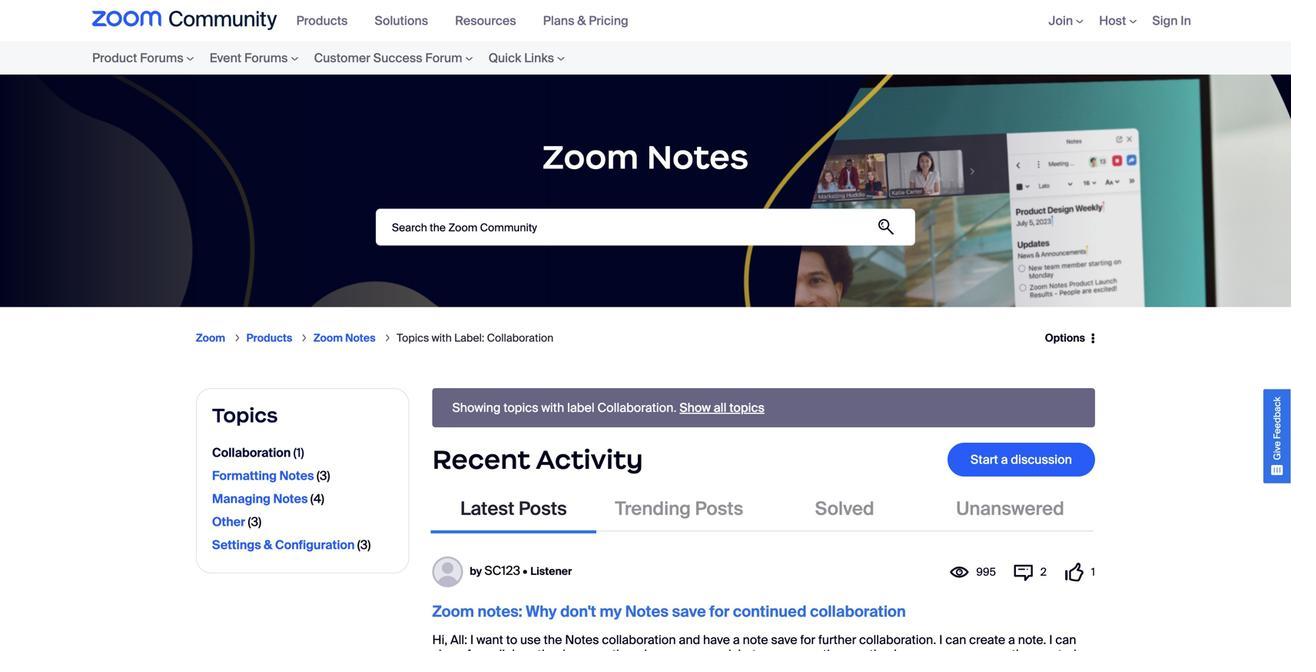 Task type: vqa. For each thing, say whether or not it's contained in the screenshot.
SHOWING
yes



Task type: describe. For each thing, give the bounding box(es) containing it.
posts for trending posts
[[695, 497, 744, 521]]

company),
[[677, 647, 735, 651]]

solved
[[815, 497, 875, 521]]

2 topics from the left
[[730, 400, 765, 416]]

listener
[[531, 564, 572, 578]]

forum
[[425, 50, 463, 66]]

formatting notes link
[[212, 465, 314, 487]]

product
[[92, 50, 137, 66]]

sc123
[[485, 563, 520, 579]]

0 horizontal spatial the
[[544, 632, 562, 648]]

options
[[1045, 331, 1086, 345]]

to
[[506, 632, 518, 648]]

1 topics from the left
[[504, 400, 539, 416]]

with inside list
[[432, 331, 452, 345]]

continued
[[733, 602, 807, 622]]

products for the right products link
[[297, 13, 348, 29]]

all:
[[451, 632, 468, 648]]

others
[[605, 647, 642, 651]]

2 horizontal spatial can
[[1056, 632, 1077, 648]]

all
[[714, 400, 727, 416]]

start a discussion
[[971, 452, 1073, 468]]

create
[[970, 632, 1006, 648]]

showing
[[452, 400, 501, 416]]

collaboration.
[[860, 632, 937, 648]]

host link
[[1100, 13, 1137, 29]]

1 i from the left
[[470, 632, 474, 648]]

quick links link
[[481, 42, 573, 75]]

other
[[212, 514, 245, 530]]

a left note.
[[1009, 632, 1016, 648]]

showing topics with label collaboration . show all topics
[[452, 400, 765, 416]]

event forums link
[[202, 42, 306, 75]]

is
[[894, 647, 904, 651]]

latest
[[460, 497, 515, 521]]

latest posts
[[460, 497, 567, 521]]

topics with label: collaboration
[[397, 331, 554, 345]]

collaboration 1 formatting notes 3 managing notes 4 other 3 settings & configuration 3
[[212, 445, 368, 553]]

further
[[819, 632, 857, 648]]

•
[[523, 564, 528, 578]]

1 horizontal spatial for
[[710, 602, 730, 622]]

zoom notes link
[[314, 331, 376, 345]]

0 horizontal spatial for
[[467, 647, 482, 651]]

settings & configuration link
[[212, 534, 355, 556]]

2 horizontal spatial collaboration
[[810, 602, 906, 622]]

other link
[[212, 511, 245, 533]]

sign
[[1153, 13, 1178, 29]]

recent activity
[[432, 443, 643, 476]]

zoom notes: why don't my notes save for continued collaboration
[[432, 602, 906, 622]]

save inside hi, all: i want to use the notes collaboration and have a note save for further collaboration. i can create a note. i can share for collaboration (as can others in my company), but as soon as the meeting is over or as soon as the create
[[771, 632, 798, 648]]

& inside collaboration 1 formatting notes 3 managing notes 4 other 3 settings & configuration 3
[[264, 537, 272, 553]]

want
[[477, 632, 503, 648]]

1 horizontal spatial can
[[946, 632, 967, 648]]

over
[[907, 647, 931, 651]]

notes inside hi, all: i want to use the notes collaboration and have a note save for further collaboration. i can create a note. i can share for collaboration (as can others in my company), but as soon as the meeting is over or as soon as the create
[[565, 632, 599, 648]]

4 as from the left
[[996, 647, 1009, 651]]

2 as from the left
[[807, 647, 820, 651]]

0 vertical spatial collaboration
[[487, 331, 554, 345]]

event forums
[[210, 50, 288, 66]]

show
[[680, 400, 711, 416]]

note
[[743, 632, 768, 648]]

in
[[644, 647, 655, 651]]

managing notes link
[[212, 488, 308, 510]]

customer
[[314, 50, 371, 66]]

recent
[[432, 443, 531, 476]]

products for products link to the bottom
[[247, 331, 292, 345]]

trending posts
[[615, 497, 744, 521]]

event
[[210, 50, 242, 66]]

community.title image
[[92, 11, 277, 31]]

1 horizontal spatial products link
[[297, 13, 359, 29]]

1 vertical spatial zoom notes
[[314, 331, 376, 345]]

unanswered
[[957, 497, 1065, 521]]

join link
[[1049, 13, 1084, 29]]

2 i from the left
[[940, 632, 943, 648]]

plans & pricing
[[543, 13, 629, 29]]

forums for product forums
[[140, 50, 184, 66]]

why
[[526, 602, 557, 622]]

1 horizontal spatial with
[[542, 400, 565, 416]]

solutions link
[[375, 13, 440, 29]]

managing
[[212, 491, 271, 507]]

but
[[738, 647, 757, 651]]

join
[[1049, 13, 1073, 29]]

solutions
[[375, 13, 428, 29]]

formatting
[[212, 468, 277, 484]]

notes:
[[478, 602, 523, 622]]

don't
[[561, 602, 596, 622]]

meeting
[[844, 647, 891, 651]]

zoom link
[[196, 331, 225, 345]]

show all topics link
[[680, 400, 765, 416]]

0 horizontal spatial 3
[[251, 514, 258, 530]]

customer success forum
[[314, 50, 463, 66]]

pricing
[[589, 13, 629, 29]]

a left note
[[733, 632, 740, 648]]



Task type: locate. For each thing, give the bounding box(es) containing it.
0 horizontal spatial collaboration
[[212, 445, 291, 461]]

sc123 link
[[485, 563, 520, 579]]

1 horizontal spatial collaboration
[[487, 331, 554, 345]]

i
[[470, 632, 474, 648], [940, 632, 943, 648], [1050, 632, 1053, 648]]

share
[[432, 647, 464, 651]]

posts right the trending
[[695, 497, 744, 521]]

1 down topics heading
[[297, 445, 301, 461]]

customer success forum link
[[306, 42, 481, 75]]

forums for event forums
[[244, 50, 288, 66]]

menu bar
[[289, 0, 648, 42], [1026, 0, 1199, 42], [62, 42, 604, 75]]

collaboration down zoom notes: why don't my notes save for continued collaboration link
[[602, 632, 676, 648]]

save
[[672, 602, 706, 622], [771, 632, 798, 648]]

for left further
[[801, 632, 816, 648]]

0 horizontal spatial soon
[[776, 647, 804, 651]]

0 vertical spatial save
[[672, 602, 706, 622]]

2 vertical spatial 3
[[360, 537, 368, 553]]

2 vertical spatial collaboration
[[212, 445, 291, 461]]

0 vertical spatial products link
[[297, 13, 359, 29]]

options button
[[1035, 323, 1096, 353]]

1 horizontal spatial products
[[297, 13, 348, 29]]

0 vertical spatial 1
[[297, 445, 301, 461]]

2 horizontal spatial the
[[1012, 647, 1031, 651]]

3
[[320, 468, 327, 484], [251, 514, 258, 530], [360, 537, 368, 553]]

start
[[971, 452, 999, 468]]

0 horizontal spatial 1
[[297, 445, 301, 461]]

1 vertical spatial &
[[264, 537, 272, 553]]

0 horizontal spatial zoom notes
[[314, 331, 376, 345]]

&
[[578, 13, 586, 29], [264, 537, 272, 553]]

with
[[432, 331, 452, 345], [542, 400, 565, 416]]

topics right all
[[730, 400, 765, 416]]

0 horizontal spatial my
[[600, 602, 622, 622]]

a right start
[[1001, 452, 1008, 468]]

the right create
[[1012, 647, 1031, 651]]

and
[[679, 632, 701, 648]]

products up 'customer'
[[297, 13, 348, 29]]

0 vertical spatial products
[[297, 13, 348, 29]]

products inside list
[[247, 331, 292, 345]]

1 horizontal spatial collaboration
[[602, 632, 676, 648]]

label:
[[454, 331, 485, 345]]

0 vertical spatial &
[[578, 13, 586, 29]]

1 horizontal spatial &
[[578, 13, 586, 29]]

collaboration down 'why'
[[485, 647, 559, 651]]

products
[[297, 13, 348, 29], [247, 331, 292, 345]]

995
[[977, 565, 996, 579]]

0 horizontal spatial with
[[432, 331, 452, 345]]

sign in link
[[1153, 13, 1192, 29]]

0 vertical spatial zoom notes
[[543, 136, 749, 178]]

2 horizontal spatial 3
[[360, 537, 368, 553]]

1 vertical spatial products link
[[247, 331, 292, 345]]

resources
[[455, 13, 516, 29]]

or
[[934, 647, 946, 651]]

products link
[[297, 13, 359, 29], [247, 331, 292, 345]]

products link right zoom link
[[247, 331, 292, 345]]

configuration
[[275, 537, 355, 553]]

1 vertical spatial collaboration
[[598, 400, 674, 416]]

topics
[[504, 400, 539, 416], [730, 400, 765, 416]]

posts down recent activity
[[519, 497, 567, 521]]

topics right showing
[[504, 400, 539, 416]]

label
[[567, 400, 595, 416]]

Search text field
[[376, 209, 916, 246]]

3 right configuration
[[360, 537, 368, 553]]

1 horizontal spatial soon
[[965, 647, 993, 651]]

1 right 2
[[1092, 565, 1096, 579]]

as right or
[[949, 647, 962, 651]]

list containing collaboration
[[212, 442, 393, 557]]

2 posts from the left
[[695, 497, 744, 521]]

can right note.
[[1056, 632, 1077, 648]]

1 forums from the left
[[140, 50, 184, 66]]

topics left label:
[[397, 331, 429, 345]]

as right but
[[760, 647, 773, 651]]

forums down community.title image
[[140, 50, 184, 66]]

notes
[[647, 136, 749, 178], [345, 331, 376, 345], [280, 468, 314, 484], [273, 491, 308, 507], [626, 602, 669, 622], [565, 632, 599, 648]]

soon right or
[[965, 647, 993, 651]]

1 vertical spatial with
[[542, 400, 565, 416]]

0 horizontal spatial &
[[264, 537, 272, 553]]

& right plans at the top of page
[[578, 13, 586, 29]]

1 horizontal spatial i
[[940, 632, 943, 648]]

forums
[[140, 50, 184, 66], [244, 50, 288, 66]]

collaboration inside collaboration 1 formatting notes 3 managing notes 4 other 3 settings & configuration 3
[[212, 445, 291, 461]]

2 horizontal spatial collaboration
[[598, 400, 674, 416]]

1
[[297, 445, 301, 461], [1092, 565, 1096, 579]]

1 vertical spatial my
[[657, 647, 674, 651]]

3 up 4
[[320, 468, 327, 484]]

topics inside list
[[397, 331, 429, 345]]

1 horizontal spatial topics
[[730, 400, 765, 416]]

0 horizontal spatial products
[[247, 331, 292, 345]]

collaboration right the label at the left of the page
[[598, 400, 674, 416]]

zoom notes: why don't my notes save for continued collaboration link
[[432, 602, 906, 622]]

1 vertical spatial list
[[212, 442, 393, 557]]

& right settings
[[264, 537, 272, 553]]

0 horizontal spatial topics
[[212, 403, 278, 428]]

0 horizontal spatial save
[[672, 602, 706, 622]]

can right the (as
[[581, 647, 602, 651]]

3 down the managing notes link
[[251, 514, 258, 530]]

0 horizontal spatial i
[[470, 632, 474, 648]]

list
[[196, 319, 1035, 358], [212, 442, 393, 557]]

1 vertical spatial 3
[[251, 514, 258, 530]]

the left meeting
[[823, 647, 842, 651]]

soon
[[776, 647, 804, 651], [965, 647, 993, 651]]

0 horizontal spatial collaboration
[[485, 647, 559, 651]]

quick
[[489, 50, 522, 66]]

topics for topics
[[212, 403, 278, 428]]

the right use
[[544, 632, 562, 648]]

topics up formatting at left
[[212, 403, 278, 428]]

1 vertical spatial save
[[771, 632, 798, 648]]

0 horizontal spatial topics
[[504, 400, 539, 416]]

save right note
[[771, 632, 798, 648]]

products right zoom link
[[247, 331, 292, 345]]

2 forums from the left
[[244, 50, 288, 66]]

plans & pricing link
[[543, 13, 640, 29]]

collaboration right label:
[[487, 331, 554, 345]]

my right in at the bottom of the page
[[657, 647, 674, 651]]

for
[[710, 602, 730, 622], [801, 632, 816, 648], [467, 647, 482, 651]]

0 vertical spatial 3
[[320, 468, 327, 484]]

products link up 'customer'
[[297, 13, 359, 29]]

None submit
[[869, 210, 904, 245]]

i right note.
[[1050, 632, 1053, 648]]

collaboration up formatting at left
[[212, 445, 291, 461]]

as left meeting
[[807, 647, 820, 651]]

by
[[470, 564, 482, 578]]

2 horizontal spatial for
[[801, 632, 816, 648]]

2 horizontal spatial i
[[1050, 632, 1053, 648]]

settings
[[212, 537, 261, 553]]

1 horizontal spatial 3
[[320, 468, 327, 484]]

as left note.
[[996, 647, 1009, 651]]

quick links
[[489, 50, 554, 66]]

my right don't
[[600, 602, 622, 622]]

hi,
[[432, 632, 448, 648]]

use
[[520, 632, 541, 648]]

for up have
[[710, 602, 730, 622]]

0 horizontal spatial products link
[[247, 331, 292, 345]]

plans
[[543, 13, 575, 29]]

in
[[1181, 13, 1192, 29]]

2
[[1041, 565, 1047, 579]]

resources link
[[455, 13, 528, 29]]

0 vertical spatial my
[[600, 602, 622, 622]]

& inside menu bar
[[578, 13, 586, 29]]

1 horizontal spatial save
[[771, 632, 798, 648]]

for right share
[[467, 647, 482, 651]]

by sc123 • listener
[[470, 563, 572, 579]]

product forums
[[92, 50, 184, 66]]

1 vertical spatial 1
[[1092, 565, 1096, 579]]

activity
[[536, 443, 643, 476]]

save up and on the right of page
[[672, 602, 706, 622]]

discussion
[[1011, 452, 1073, 468]]

zoom notes
[[543, 136, 749, 178], [314, 331, 376, 345]]

my
[[600, 602, 622, 622], [657, 647, 674, 651]]

1 soon from the left
[[776, 647, 804, 651]]

menu bar containing product forums
[[62, 42, 604, 75]]

links
[[524, 50, 554, 66]]

1 horizontal spatial zoom notes
[[543, 136, 749, 178]]

note.
[[1018, 632, 1047, 648]]

3 as from the left
[[949, 647, 962, 651]]

1 horizontal spatial posts
[[695, 497, 744, 521]]

topics heading
[[212, 403, 393, 428]]

0 vertical spatial list
[[196, 319, 1035, 358]]

1 horizontal spatial my
[[657, 647, 674, 651]]

0 horizontal spatial can
[[581, 647, 602, 651]]

menu bar containing join
[[1026, 0, 1199, 42]]

the
[[544, 632, 562, 648], [823, 647, 842, 651], [1012, 647, 1031, 651]]

1 horizontal spatial forums
[[244, 50, 288, 66]]

list containing zoom
[[196, 319, 1035, 358]]

1 as from the left
[[760, 647, 773, 651]]

my inside hi, all: i want to use the notes collaboration and have a note save for further collaboration. i can create a note. i can share for collaboration (as can others in my company), but as soon as the meeting is over or as soon as the create
[[657, 647, 674, 651]]

with left label:
[[432, 331, 452, 345]]

2 soon from the left
[[965, 647, 993, 651]]

have
[[703, 632, 730, 648]]

sc123 image
[[432, 557, 463, 587]]

0 horizontal spatial posts
[[519, 497, 567, 521]]

start a discussion link
[[948, 443, 1096, 477]]

1 horizontal spatial 1
[[1092, 565, 1096, 579]]

0 vertical spatial with
[[432, 331, 452, 345]]

with left the label at the left of the page
[[542, 400, 565, 416]]

success
[[373, 50, 423, 66]]

product forums link
[[92, 42, 202, 75]]

.
[[674, 400, 677, 416]]

can
[[946, 632, 967, 648], [1056, 632, 1077, 648], [581, 647, 602, 651]]

collaboration
[[487, 331, 554, 345], [598, 400, 674, 416], [212, 445, 291, 461]]

1 horizontal spatial the
[[823, 647, 842, 651]]

sign in
[[1153, 13, 1192, 29]]

4
[[314, 491, 321, 507]]

products inside menu bar
[[297, 13, 348, 29]]

topics for topics with label: collaboration
[[397, 331, 429, 345]]

posts
[[519, 497, 567, 521], [695, 497, 744, 521]]

posts for latest posts
[[519, 497, 567, 521]]

1 inside collaboration 1 formatting notes 3 managing notes 4 other 3 settings & configuration 3
[[297, 445, 301, 461]]

collaboration up further
[[810, 602, 906, 622]]

0 horizontal spatial forums
[[140, 50, 184, 66]]

can right or
[[946, 632, 967, 648]]

1 vertical spatial products
[[247, 331, 292, 345]]

1 posts from the left
[[519, 497, 567, 521]]

soon right note
[[776, 647, 804, 651]]

trending
[[615, 497, 691, 521]]

i right all:
[[470, 632, 474, 648]]

3 i from the left
[[1050, 632, 1053, 648]]

host
[[1100, 13, 1127, 29]]

zoom
[[543, 136, 639, 178], [196, 331, 225, 345], [314, 331, 343, 345], [432, 602, 474, 622]]

forums right event
[[244, 50, 288, 66]]

1 vertical spatial topics
[[212, 403, 278, 428]]

i right 'over'
[[940, 632, 943, 648]]

1 horizontal spatial topics
[[397, 331, 429, 345]]

0 vertical spatial topics
[[397, 331, 429, 345]]

menu bar containing products
[[289, 0, 648, 42]]

as
[[760, 647, 773, 651], [807, 647, 820, 651], [949, 647, 962, 651], [996, 647, 1009, 651]]



